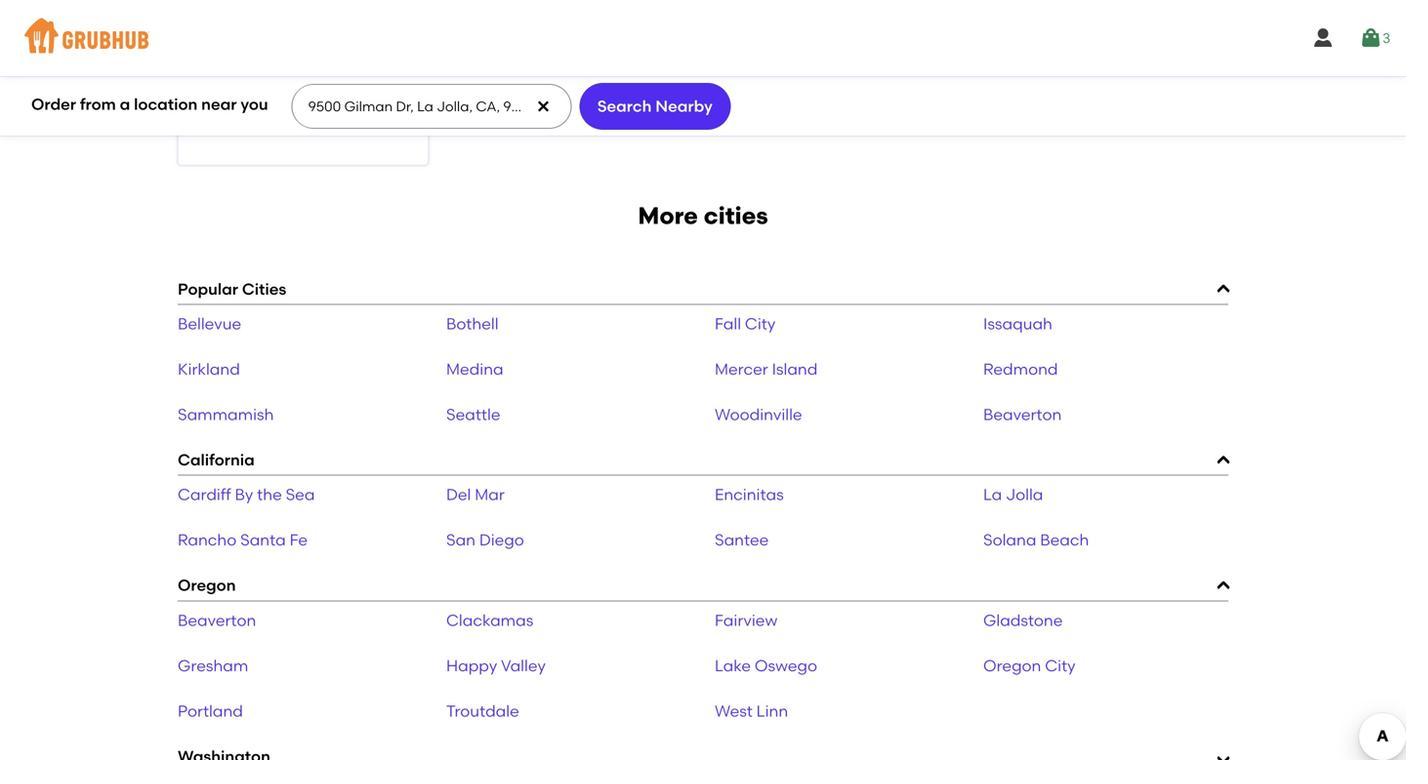 Task type: vqa. For each thing, say whether or not it's contained in the screenshot.
Iced Lattes - Frosted Sugar Cookie's Sugar
no



Task type: describe. For each thing, give the bounding box(es) containing it.
mar
[[475, 485, 505, 504]]

chicken
[[222, 66, 268, 80]]

happy valley link
[[446, 656, 546, 676]]

rancho
[[178, 531, 237, 550]]

del mar link
[[446, 485, 505, 504]]

cardiff by the sea
[[178, 485, 315, 504]]

cities
[[704, 202, 768, 230]]

by
[[235, 485, 253, 504]]

1 horizontal spatial svg image
[[1311, 26, 1335, 50]]

west linn
[[715, 702, 788, 721]]

clackamas
[[446, 611, 533, 630]]

fall
[[715, 314, 741, 333]]

gladstone link
[[983, 611, 1063, 630]]

redmond link
[[983, 360, 1058, 379]]

west linn link
[[715, 702, 788, 721]]

valley
[[501, 656, 546, 676]]

oregon city
[[983, 656, 1076, 676]]

san diego
[[446, 531, 524, 550]]

linn
[[756, 702, 788, 721]]

issaquah
[[983, 314, 1052, 333]]

fe
[[290, 531, 308, 550]]

oregon for oregon
[[178, 576, 236, 595]]

sea
[[286, 485, 315, 504]]

seattle link
[[446, 405, 500, 424]]

oswego
[[755, 656, 817, 676]]

search
[[597, 97, 652, 116]]

popular cities
[[178, 280, 286, 299]]

portland link
[[178, 702, 243, 721]]

woodinville
[[715, 405, 802, 424]]

search nearby button
[[579, 83, 731, 130]]

cities
[[242, 280, 286, 299]]

west
[[715, 702, 753, 721]]

subscription pass image
[[194, 65, 214, 81]]

encinitas link
[[715, 485, 784, 504]]

main navigation navigation
[[0, 0, 1406, 76]]

fall city link
[[715, 314, 776, 333]]

mercer island
[[715, 360, 818, 379]]

solana
[[983, 531, 1036, 550]]

san
[[446, 531, 476, 550]]

110
[[344, 111, 363, 128]]

from
[[80, 95, 116, 114]]

medina
[[446, 360, 503, 379]]

beach
[[1040, 531, 1089, 550]]

issaquah link
[[983, 314, 1052, 333]]

Search Address search field
[[292, 85, 570, 128]]

kirkland
[[178, 360, 240, 379]]

3 button
[[1359, 21, 1390, 56]]

location
[[134, 95, 198, 114]]

fairview
[[715, 611, 778, 630]]

del
[[446, 485, 471, 504]]

solana beach
[[983, 531, 1089, 550]]

gladstone
[[983, 611, 1063, 630]]

california
[[178, 451, 255, 470]]

beaverton for beaverton link to the left
[[178, 611, 256, 630]]

lake oswego link
[[715, 656, 817, 676]]

bellevue
[[178, 314, 241, 333]]

gresham link
[[178, 656, 248, 676]]

110 ratings
[[344, 111, 412, 128]]

bellevue link
[[178, 314, 241, 333]]

fairview link
[[715, 611, 778, 630]]



Task type: locate. For each thing, give the bounding box(es) containing it.
3
[[1383, 30, 1390, 46]]

beaverton down redmond link
[[983, 405, 1062, 424]]

oregon
[[178, 576, 236, 595], [983, 656, 1041, 676]]

lake
[[715, 656, 751, 676]]

0 vertical spatial oregon
[[178, 576, 236, 595]]

la jolla
[[983, 485, 1043, 504]]

city right fall
[[745, 314, 776, 333]]

0.69
[[194, 107, 218, 121]]

troutdale link
[[446, 702, 519, 721]]

more
[[638, 202, 698, 230]]

seattle
[[446, 405, 500, 424]]

beaverton
[[983, 405, 1062, 424], [178, 611, 256, 630]]

0 horizontal spatial oregon
[[178, 576, 236, 595]]

oregon for oregon city
[[983, 656, 1041, 676]]

santee
[[715, 531, 769, 550]]

city for oregon city
[[1045, 656, 1076, 676]]

10–20
[[194, 90, 226, 105]]

beaverton link up gresham
[[178, 611, 256, 630]]

mercer
[[715, 360, 768, 379]]

rancho santa fe
[[178, 531, 308, 550]]

woodinville link
[[715, 405, 802, 424]]

0 horizontal spatial svg image
[[535, 99, 551, 114]]

near
[[201, 95, 237, 114]]

beaverton link
[[983, 405, 1062, 424], [178, 611, 256, 630]]

beaverton up gresham
[[178, 611, 256, 630]]

rancho santa fe link
[[178, 531, 308, 550]]

mercer island link
[[715, 360, 818, 379]]

happy valley
[[446, 656, 546, 676]]

portland
[[178, 702, 243, 721]]

search nearby
[[597, 97, 713, 116]]

clackamas link
[[446, 611, 533, 630]]

encinitas
[[715, 485, 784, 504]]

cardiff
[[178, 485, 231, 504]]

santa
[[240, 531, 286, 550]]

medina link
[[446, 360, 503, 379]]

del mar
[[446, 485, 505, 504]]

0 horizontal spatial beaverton link
[[178, 611, 256, 630]]

fall city
[[715, 314, 776, 333]]

order from a location near you
[[31, 95, 268, 114]]

1 horizontal spatial beaverton
[[983, 405, 1062, 424]]

popular
[[178, 280, 238, 299]]

1 vertical spatial beaverton
[[178, 611, 256, 630]]

diego
[[479, 531, 524, 550]]

troutdale
[[446, 702, 519, 721]]

gresham
[[178, 656, 248, 676]]

1 horizontal spatial oregon
[[983, 656, 1041, 676]]

cardiff by the sea link
[[178, 485, 315, 504]]

oregon down gladstone
[[983, 656, 1041, 676]]

more cities
[[638, 202, 768, 230]]

0 horizontal spatial city
[[745, 314, 776, 333]]

0 vertical spatial city
[[745, 314, 776, 333]]

1 vertical spatial city
[[1045, 656, 1076, 676]]

redmond
[[983, 360, 1058, 379]]

la
[[983, 485, 1002, 504]]

santee link
[[715, 531, 769, 550]]

1 horizontal spatial city
[[1045, 656, 1076, 676]]

sammamish
[[178, 405, 274, 424]]

you
[[241, 95, 268, 114]]

ratings
[[366, 111, 412, 128]]

city down gladstone
[[1045, 656, 1076, 676]]

la jolla link
[[983, 485, 1043, 504]]

svg image
[[1311, 26, 1335, 50], [1359, 26, 1383, 50], [535, 99, 551, 114]]

island
[[772, 360, 818, 379]]

nearby
[[655, 97, 713, 116]]

city
[[745, 314, 776, 333], [1045, 656, 1076, 676]]

sammamish link
[[178, 405, 274, 424]]

0 horizontal spatial beaverton
[[178, 611, 256, 630]]

0 vertical spatial beaverton
[[983, 405, 1062, 424]]

city for fall city
[[745, 314, 776, 333]]

10–20 min 0.69 mi
[[194, 90, 250, 121]]

star icon image
[[334, 89, 350, 105], [350, 89, 365, 105], [365, 89, 381, 105], [381, 89, 396, 105], [396, 89, 412, 105], [396, 89, 412, 105]]

solana beach link
[[983, 531, 1089, 550]]

svg image inside 3 button
[[1359, 26, 1383, 50]]

san diego link
[[446, 531, 524, 550]]

kirkland link
[[178, 360, 240, 379]]

order
[[31, 95, 76, 114]]

min
[[229, 90, 250, 105]]

lake oswego
[[715, 656, 817, 676]]

mi
[[222, 107, 236, 121]]

beaverton link down redmond link
[[983, 405, 1062, 424]]

1 vertical spatial beaverton link
[[178, 611, 256, 630]]

2 horizontal spatial svg image
[[1359, 26, 1383, 50]]

oregon down rancho
[[178, 576, 236, 595]]

1 horizontal spatial beaverton link
[[983, 405, 1062, 424]]

happy
[[446, 656, 497, 676]]

bothell link
[[446, 314, 499, 333]]

beaverton for the top beaverton link
[[983, 405, 1062, 424]]

oregon city link
[[983, 656, 1076, 676]]

the
[[257, 485, 282, 504]]

0 vertical spatial beaverton link
[[983, 405, 1062, 424]]

1 vertical spatial oregon
[[983, 656, 1041, 676]]

jolla
[[1006, 485, 1043, 504]]

a
[[120, 95, 130, 114]]

bothell
[[446, 314, 499, 333]]



